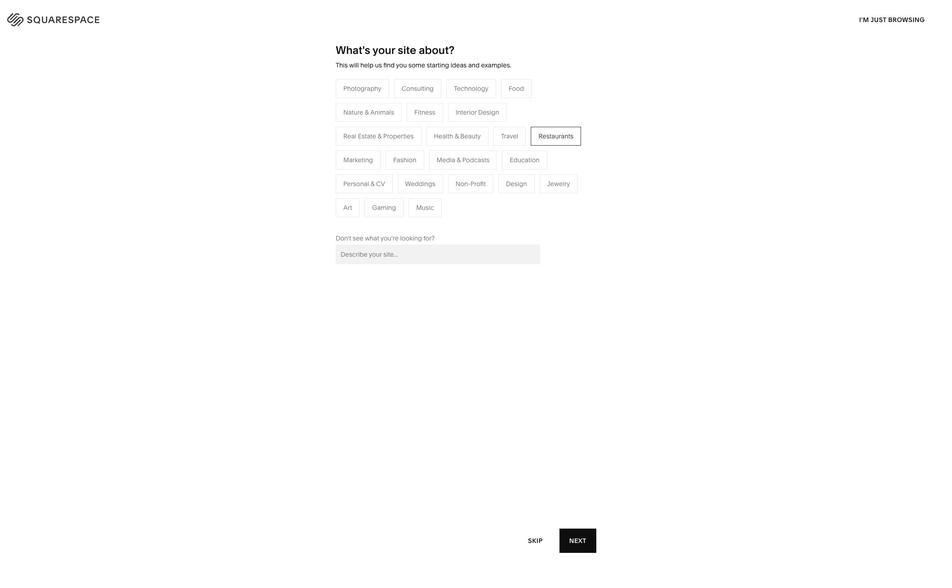 Task type: describe. For each thing, give the bounding box(es) containing it.
what
[[365, 234, 379, 242]]

& right health
[[455, 132, 459, 140]]

Fashion radio
[[386, 151, 424, 169]]

starting
[[427, 61, 449, 69]]

see
[[353, 234, 364, 242]]

nature inside radio
[[343, 108, 363, 116]]

0 horizontal spatial podcasts
[[388, 152, 416, 160]]

real inside radio
[[343, 132, 356, 140]]

Fitness radio
[[407, 103, 443, 122]]

properties inside radio
[[383, 132, 414, 140]]

beauty
[[460, 132, 481, 140]]

& left cv
[[371, 180, 375, 188]]

you're
[[381, 234, 399, 242]]

interior
[[456, 108, 477, 116]]

education
[[510, 156, 540, 164]]

what's
[[336, 44, 370, 57]]

nature & animals inside radio
[[343, 108, 394, 116]]

squarespace logo image
[[18, 11, 118, 25]]

ideas
[[451, 61, 467, 69]]

& down home & decor
[[479, 138, 483, 146]]

will
[[349, 61, 359, 69]]

skip
[[528, 537, 543, 545]]

1 horizontal spatial real
[[363, 192, 376, 200]]

Travel radio
[[493, 127, 526, 146]]

community & non-profits
[[268, 165, 343, 173]]

nature & animals link
[[458, 138, 517, 146]]

health
[[434, 132, 453, 140]]

Music radio
[[409, 198, 442, 217]]

animals inside nature & animals radio
[[370, 108, 394, 116]]

what's your site about? this will help us find you some starting ideas and examples.
[[336, 44, 512, 69]]

marketing
[[343, 156, 373, 164]]

Don't see what you're looking for? field
[[336, 244, 540, 264]]

1 horizontal spatial estate
[[377, 192, 396, 200]]

some
[[409, 61, 425, 69]]

weddings link
[[363, 179, 402, 187]]

media & podcasts inside option
[[437, 156, 490, 164]]

Health & Beauty radio
[[426, 127, 489, 146]]

events link
[[363, 165, 391, 173]]

home & decor link
[[458, 125, 510, 133]]

decor
[[483, 125, 501, 133]]

& right community
[[304, 165, 308, 173]]

fitness inside 'option'
[[415, 108, 436, 116]]

Real Estate & Properties radio
[[336, 127, 421, 146]]

bloom image
[[345, 307, 587, 565]]

browsing
[[889, 16, 925, 24]]

& inside radio
[[378, 132, 382, 140]]

site
[[398, 44, 416, 57]]

1 horizontal spatial nature
[[458, 138, 478, 146]]

squarespace logo link
[[18, 11, 197, 25]]

podcasts inside option
[[462, 156, 490, 164]]

for?
[[424, 234, 435, 242]]

& up travel link
[[365, 108, 369, 116]]

this
[[336, 61, 348, 69]]

0 horizontal spatial non-
[[310, 165, 324, 173]]

next
[[569, 537, 587, 545]]

find
[[384, 61, 395, 69]]

travel inside travel option
[[501, 132, 518, 140]]

& down health & beauty radio
[[457, 156, 461, 164]]

jewelry
[[547, 180, 570, 188]]

health & beauty
[[434, 132, 481, 140]]

0 horizontal spatial travel
[[363, 125, 380, 133]]

consulting
[[402, 84, 434, 93]]

Non-Profit radio
[[448, 174, 494, 193]]

gaming
[[372, 204, 396, 212]]

home & decor
[[458, 125, 501, 133]]

Media & Podcasts radio
[[429, 151, 497, 169]]

& down weddings link
[[397, 192, 401, 200]]

fitness link
[[458, 152, 488, 160]]

food
[[509, 84, 524, 93]]

looking
[[400, 234, 422, 242]]

0 horizontal spatial restaurants
[[363, 138, 398, 146]]

0 horizontal spatial weddings
[[363, 179, 393, 187]]



Task type: locate. For each thing, give the bounding box(es) containing it.
restaurants up education
[[539, 132, 574, 140]]

0 horizontal spatial animals
[[370, 108, 394, 116]]

1 vertical spatial estate
[[377, 192, 396, 200]]

Photography radio
[[336, 79, 389, 98]]

Nature & Animals radio
[[336, 103, 402, 122]]

travel link
[[363, 125, 389, 133]]

media up events
[[363, 152, 381, 160]]

real estate & properties link
[[363, 192, 442, 200]]

&
[[365, 108, 369, 116], [477, 125, 481, 133], [378, 132, 382, 140], [455, 132, 459, 140], [479, 138, 483, 146], [383, 152, 387, 160], [457, 156, 461, 164], [304, 165, 308, 173], [371, 180, 375, 188], [397, 192, 401, 200]]

1 horizontal spatial animals
[[485, 138, 508, 146]]

properties up the media & podcasts link
[[383, 132, 414, 140]]

0 vertical spatial non-
[[310, 165, 324, 173]]

1 horizontal spatial non-
[[456, 180, 471, 188]]

1 horizontal spatial restaurants
[[539, 132, 574, 140]]

1 horizontal spatial design
[[506, 180, 527, 188]]

media & podcasts down restaurants link at top
[[363, 152, 416, 160]]

& right home
[[477, 125, 481, 133]]

community
[[268, 165, 302, 173]]

properties
[[383, 132, 414, 140], [403, 192, 433, 200]]

travel right decor
[[501, 132, 518, 140]]

animals
[[370, 108, 394, 116], [485, 138, 508, 146]]

estate inside real estate & properties radio
[[358, 132, 376, 140]]

personal & cv
[[343, 180, 385, 188]]

design inside option
[[478, 108, 499, 116]]

Restaurants radio
[[531, 127, 581, 146]]

0 vertical spatial animals
[[370, 108, 394, 116]]

media
[[363, 152, 381, 160], [437, 156, 455, 164]]

technology
[[454, 84, 489, 93]]

skip button
[[518, 528, 553, 553]]

1 vertical spatial real
[[363, 192, 376, 200]]

us
[[375, 61, 382, 69]]

0 horizontal spatial fitness
[[415, 108, 436, 116]]

home
[[458, 125, 476, 133]]

Jewelry radio
[[540, 174, 578, 193]]

1 horizontal spatial travel
[[501, 132, 518, 140]]

estate
[[358, 132, 376, 140], [377, 192, 396, 200]]

non- inside non-profit option
[[456, 180, 471, 188]]

music
[[416, 204, 434, 212]]

don't
[[336, 234, 351, 242]]

weddings down events link
[[363, 179, 393, 187]]

1 horizontal spatial media
[[437, 156, 455, 164]]

real
[[343, 132, 356, 140], [363, 192, 376, 200]]

estate down nature & animals radio
[[358, 132, 376, 140]]

1 horizontal spatial podcasts
[[462, 156, 490, 164]]

1 vertical spatial nature & animals
[[458, 138, 508, 146]]

0 vertical spatial properties
[[383, 132, 414, 140]]

real down personal & cv
[[363, 192, 376, 200]]

0 vertical spatial fitness
[[415, 108, 436, 116]]

and
[[468, 61, 480, 69]]

next button
[[560, 529, 597, 553]]

0 vertical spatial estate
[[358, 132, 376, 140]]

non- right community
[[310, 165, 324, 173]]

nature down home
[[458, 138, 478, 146]]

1 vertical spatial properties
[[403, 192, 433, 200]]

weddings
[[363, 179, 393, 187], [405, 180, 436, 188]]

1 vertical spatial nature
[[458, 138, 478, 146]]

Marketing radio
[[336, 151, 381, 169]]

1 vertical spatial design
[[506, 180, 527, 188]]

1 horizontal spatial weddings
[[405, 180, 436, 188]]

Technology radio
[[446, 79, 496, 98]]

travel down nature & animals radio
[[363, 125, 380, 133]]

Consulting radio
[[394, 79, 441, 98]]

estate up gaming
[[377, 192, 396, 200]]

restaurants link
[[363, 138, 407, 146]]

nature & animals up travel link
[[343, 108, 394, 116]]

Design radio
[[499, 174, 535, 193]]

1 horizontal spatial fitness
[[458, 152, 479, 160]]

properties up music
[[403, 192, 433, 200]]

media & podcasts
[[363, 152, 416, 160], [437, 156, 490, 164]]

nature down photography
[[343, 108, 363, 116]]

Personal & CV radio
[[336, 174, 393, 193]]

real estate & properties
[[343, 132, 414, 140], [363, 192, 433, 200]]

nature & animals down home & decor link
[[458, 138, 508, 146]]

media down health
[[437, 156, 455, 164]]

Education radio
[[502, 151, 547, 169]]

podcasts down 'nature & animals' link
[[462, 156, 490, 164]]

0 horizontal spatial nature & animals
[[343, 108, 394, 116]]

restaurants inside option
[[539, 132, 574, 140]]

restaurants
[[539, 132, 574, 140], [363, 138, 398, 146]]

profit
[[471, 180, 486, 188]]

non-
[[310, 165, 324, 173], [456, 180, 471, 188]]

real estate & properties up the media & podcasts link
[[343, 132, 414, 140]]

& up the media & podcasts link
[[378, 132, 382, 140]]

animals down decor
[[485, 138, 508, 146]]

Gaming radio
[[365, 198, 404, 217]]

Art radio
[[336, 198, 360, 217]]

media & podcasts link
[[363, 152, 425, 160]]

& down restaurants link at top
[[383, 152, 387, 160]]

weddings up real estate & properties link
[[405, 180, 436, 188]]

don't see what you're looking for?
[[336, 234, 435, 242]]

fitness down consulting option
[[415, 108, 436, 116]]

real up the 'marketing'
[[343, 132, 356, 140]]

podcasts
[[388, 152, 416, 160], [462, 156, 490, 164]]

i'm
[[860, 16, 869, 24]]

0 vertical spatial nature
[[343, 108, 363, 116]]

community & non-profits link
[[268, 165, 352, 173]]

0 vertical spatial design
[[478, 108, 499, 116]]

0 vertical spatial real estate & properties
[[343, 132, 414, 140]]

0 horizontal spatial design
[[478, 108, 499, 116]]

1 horizontal spatial media & podcasts
[[437, 156, 490, 164]]

media inside media & podcasts option
[[437, 156, 455, 164]]

0 horizontal spatial media
[[363, 152, 381, 160]]

1 vertical spatial real estate & properties
[[363, 192, 433, 200]]

design up decor
[[478, 108, 499, 116]]

help
[[360, 61, 374, 69]]

animals up travel link
[[370, 108, 394, 116]]

0 horizontal spatial estate
[[358, 132, 376, 140]]

real estate & properties up gaming
[[363, 192, 433, 200]]

i'm just browsing
[[860, 16, 925, 24]]

nature
[[343, 108, 363, 116], [458, 138, 478, 146]]

fashion
[[393, 156, 417, 164]]

you
[[396, 61, 407, 69]]

weddings inside option
[[405, 180, 436, 188]]

photography
[[343, 84, 382, 93]]

1 vertical spatial fitness
[[458, 152, 479, 160]]

Weddings radio
[[398, 174, 443, 193]]

art
[[343, 204, 352, 212]]

non- down media & podcasts option
[[456, 180, 471, 188]]

media & podcasts down health & beauty radio
[[437, 156, 490, 164]]

travel
[[363, 125, 380, 133], [501, 132, 518, 140]]

nature & animals
[[343, 108, 394, 116], [458, 138, 508, 146]]

0 vertical spatial nature & animals
[[343, 108, 394, 116]]

about?
[[419, 44, 455, 57]]

i'm just browsing link
[[860, 7, 925, 32]]

design
[[478, 108, 499, 116], [506, 180, 527, 188]]

your
[[373, 44, 395, 57]]

0 horizontal spatial media & podcasts
[[363, 152, 416, 160]]

interior design
[[456, 108, 499, 116]]

just
[[871, 16, 887, 24]]

0 horizontal spatial real
[[343, 132, 356, 140]]

1 horizontal spatial nature & animals
[[458, 138, 508, 146]]

fitness
[[415, 108, 436, 116], [458, 152, 479, 160]]

examples.
[[481, 61, 512, 69]]

personal
[[343, 180, 369, 188]]

Food radio
[[501, 79, 532, 98]]

events
[[363, 165, 382, 173]]

fitness down beauty
[[458, 152, 479, 160]]

restaurants down travel link
[[363, 138, 398, 146]]

1 vertical spatial non-
[[456, 180, 471, 188]]

cv
[[376, 180, 385, 188]]

0 horizontal spatial nature
[[343, 108, 363, 116]]

design down education
[[506, 180, 527, 188]]

1 vertical spatial animals
[[485, 138, 508, 146]]

podcasts down restaurants link at top
[[388, 152, 416, 160]]

real estate & properties inside radio
[[343, 132, 414, 140]]

0 vertical spatial real
[[343, 132, 356, 140]]

Interior Design radio
[[448, 103, 507, 122]]

non-profit
[[456, 180, 486, 188]]

profits
[[324, 165, 343, 173]]

design inside radio
[[506, 180, 527, 188]]



Task type: vqa. For each thing, say whether or not it's contained in the screenshot.
the Kearny "IMAGE"
no



